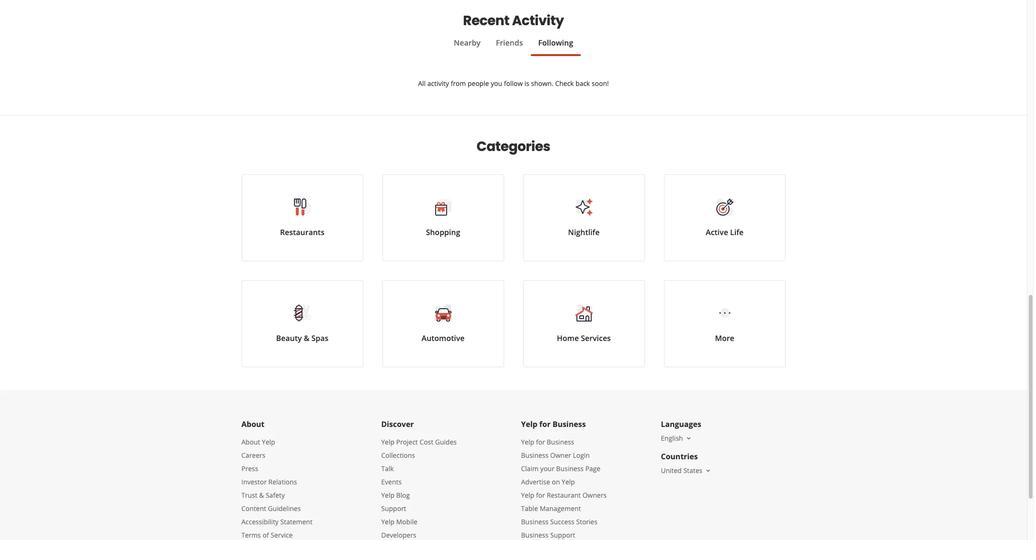 Task type: describe. For each thing, give the bounding box(es) containing it.
accessibility
[[241, 518, 279, 527]]

yelp inside about yelp careers press investor relations trust & safety content guidelines accessibility statement terms of service
[[262, 438, 275, 447]]

you
[[491, 79, 502, 88]]

is
[[525, 79, 529, 88]]

talk link
[[381, 465, 394, 474]]

login
[[573, 451, 590, 461]]

claim
[[521, 465, 539, 474]]

table
[[521, 505, 538, 514]]

yelp down events link
[[381, 491, 395, 500]]

business owner login link
[[521, 451, 590, 461]]

press link
[[241, 465, 258, 474]]

safety
[[266, 491, 285, 500]]

yelp right the on
[[562, 478, 575, 487]]

collections link
[[381, 451, 415, 461]]

collections
[[381, 451, 415, 461]]

press
[[241, 465, 258, 474]]

active life
[[706, 227, 744, 238]]

yelp down "support" link
[[381, 518, 395, 527]]

support link
[[381, 505, 406, 514]]

tab list containing nearby
[[241, 37, 786, 56]]

life
[[730, 227, 744, 238]]

english
[[661, 434, 683, 443]]

yelp project cost guides collections talk events yelp blog support yelp mobile developers
[[381, 438, 457, 540]]

advertise
[[521, 478, 550, 487]]

more link
[[664, 281, 786, 368]]

advertise on yelp link
[[521, 478, 575, 487]]

home services link
[[523, 281, 645, 368]]

service
[[271, 531, 293, 540]]

nightlife
[[568, 227, 600, 238]]

events link
[[381, 478, 402, 487]]

activity
[[427, 79, 449, 88]]

investor
[[241, 478, 267, 487]]

united
[[661, 467, 682, 476]]

owners
[[583, 491, 607, 500]]

16 chevron down v2 image
[[685, 435, 693, 443]]

friends
[[496, 38, 523, 48]]

success
[[550, 518, 575, 527]]

check
[[555, 79, 574, 88]]

blog
[[396, 491, 410, 500]]

guidelines
[[268, 505, 301, 514]]

states
[[684, 467, 703, 476]]

on
[[552, 478, 560, 487]]

follow
[[504, 79, 523, 88]]

stories
[[576, 518, 598, 527]]

content guidelines link
[[241, 505, 301, 514]]

guides
[[435, 438, 457, 447]]

united states button
[[661, 467, 712, 476]]

16 chevron down v2 image
[[704, 468, 712, 475]]

claim your business page link
[[521, 465, 601, 474]]

beauty
[[276, 333, 302, 344]]

spas
[[311, 333, 329, 344]]

shown.
[[531, 79, 554, 88]]

yelp for business link
[[521, 438, 574, 447]]

nightlife link
[[523, 175, 645, 262]]

trust
[[241, 491, 257, 500]]

beauty & spas link
[[241, 281, 363, 368]]

careers link
[[241, 451, 265, 461]]

your
[[540, 465, 555, 474]]

active
[[706, 227, 728, 238]]

support inside yelp project cost guides collections talk events yelp blog support yelp mobile developers
[[381, 505, 406, 514]]

restaurant
[[547, 491, 581, 500]]

nearby
[[454, 38, 481, 48]]

following
[[538, 38, 573, 48]]

all
[[418, 79, 426, 88]]

mobile
[[396, 518, 418, 527]]

from
[[451, 79, 466, 88]]



Task type: vqa. For each thing, say whether or not it's contained in the screenshot.
All activity from people you follow is shown. Check back soon!
yes



Task type: locate. For each thing, give the bounding box(es) containing it.
owner
[[550, 451, 571, 461]]

yelp up careers
[[262, 438, 275, 447]]

about
[[241, 420, 265, 430], [241, 438, 260, 447]]

1 horizontal spatial support
[[550, 531, 575, 540]]

yelp for business
[[521, 420, 586, 430]]

yelp up yelp for business link
[[521, 420, 538, 430]]

& right the trust on the bottom left of the page
[[259, 491, 264, 500]]

for down advertise
[[536, 491, 545, 500]]

soon!
[[592, 79, 609, 88]]

statement
[[280, 518, 313, 527]]

back
[[576, 79, 590, 88]]

for for yelp for business
[[540, 420, 551, 430]]

0 vertical spatial support
[[381, 505, 406, 514]]

accessibility statement link
[[241, 518, 313, 527]]

beauty & spas
[[276, 333, 329, 344]]

home services
[[557, 333, 611, 344]]

page
[[585, 465, 601, 474]]

careers
[[241, 451, 265, 461]]

0 vertical spatial for
[[540, 420, 551, 430]]

1 about from the top
[[241, 420, 265, 430]]

table management link
[[521, 505, 581, 514]]

activity
[[512, 11, 564, 30]]

support inside yelp for business business owner login claim your business page advertise on yelp yelp for restaurant owners table management business success stories business support
[[550, 531, 575, 540]]

business
[[553, 420, 586, 430], [547, 438, 574, 447], [521, 451, 549, 461], [556, 465, 584, 474], [521, 518, 549, 527], [521, 531, 549, 540]]

project
[[396, 438, 418, 447]]

restaurants
[[280, 227, 325, 238]]

support down the yelp blog 'link' at the bottom left of page
[[381, 505, 406, 514]]

explore recent activity section section
[[241, 0, 786, 115]]

languages
[[661, 420, 701, 430]]

events
[[381, 478, 402, 487]]

terms of service link
[[241, 531, 293, 540]]

about yelp link
[[241, 438, 275, 447]]

developers
[[381, 531, 416, 540]]

yelp for business business owner login claim your business page advertise on yelp yelp for restaurant owners table management business success stories business support
[[521, 438, 607, 540]]

about yelp careers press investor relations trust & safety content guidelines accessibility statement terms of service
[[241, 438, 313, 540]]

of
[[263, 531, 269, 540]]

about inside about yelp careers press investor relations trust & safety content guidelines accessibility statement terms of service
[[241, 438, 260, 447]]

content
[[241, 505, 266, 514]]

yelp up "claim"
[[521, 438, 534, 447]]

shopping link
[[382, 175, 504, 262]]

relations
[[268, 478, 297, 487]]

& left spas
[[304, 333, 309, 344]]

cost
[[420, 438, 433, 447]]

trust & safety link
[[241, 491, 285, 500]]

& inside "category navigation section" navigation
[[304, 333, 309, 344]]

0 vertical spatial &
[[304, 333, 309, 344]]

1 vertical spatial about
[[241, 438, 260, 447]]

more
[[715, 333, 734, 344]]

0 vertical spatial about
[[241, 420, 265, 430]]

yelp for restaurant owners link
[[521, 491, 607, 500]]

yelp mobile link
[[381, 518, 418, 527]]

1 vertical spatial &
[[259, 491, 264, 500]]

recent activity
[[463, 11, 564, 30]]

all activity from people you follow is shown. check back soon!
[[418, 79, 609, 88]]

discover
[[381, 420, 414, 430]]

2 vertical spatial for
[[536, 491, 545, 500]]

active life link
[[664, 175, 786, 262]]

business support link
[[521, 531, 575, 540]]

about up about yelp link
[[241, 420, 265, 430]]

1 vertical spatial for
[[536, 438, 545, 447]]

for
[[540, 420, 551, 430], [536, 438, 545, 447], [536, 491, 545, 500]]

investor relations link
[[241, 478, 297, 487]]

yelp up 'collections' link
[[381, 438, 395, 447]]

category navigation section navigation
[[232, 116, 795, 391]]

for up the business owner login link
[[536, 438, 545, 447]]

recent
[[463, 11, 510, 30]]

shopping
[[426, 227, 460, 238]]

yelp
[[521, 420, 538, 430], [262, 438, 275, 447], [381, 438, 395, 447], [521, 438, 534, 447], [562, 478, 575, 487], [381, 491, 395, 500], [521, 491, 534, 500], [381, 518, 395, 527]]

talk
[[381, 465, 394, 474]]

about up careers
[[241, 438, 260, 447]]

&
[[304, 333, 309, 344], [259, 491, 264, 500]]

tab list
[[241, 37, 786, 56]]

automotive
[[422, 333, 465, 344]]

united states
[[661, 467, 703, 476]]

english button
[[661, 434, 693, 443]]

support
[[381, 505, 406, 514], [550, 531, 575, 540]]

yelp project cost guides link
[[381, 438, 457, 447]]

for up yelp for business link
[[540, 420, 551, 430]]

home
[[557, 333, 579, 344]]

terms
[[241, 531, 261, 540]]

support down success
[[550, 531, 575, 540]]

1 vertical spatial support
[[550, 531, 575, 540]]

management
[[540, 505, 581, 514]]

business success stories link
[[521, 518, 598, 527]]

2 about from the top
[[241, 438, 260, 447]]

0 horizontal spatial &
[[259, 491, 264, 500]]

countries
[[661, 452, 698, 462]]

people
[[468, 79, 489, 88]]

about for about
[[241, 420, 265, 430]]

0 horizontal spatial support
[[381, 505, 406, 514]]

for for yelp for business business owner login claim your business page advertise on yelp yelp for restaurant owners table management business success stories business support
[[536, 438, 545, 447]]

automotive link
[[382, 281, 504, 368]]

yelp up table
[[521, 491, 534, 500]]

1 horizontal spatial &
[[304, 333, 309, 344]]

yelp blog link
[[381, 491, 410, 500]]

& inside about yelp careers press investor relations trust & safety content guidelines accessibility statement terms of service
[[259, 491, 264, 500]]

about for about yelp careers press investor relations trust & safety content guidelines accessibility statement terms of service
[[241, 438, 260, 447]]

services
[[581, 333, 611, 344]]



